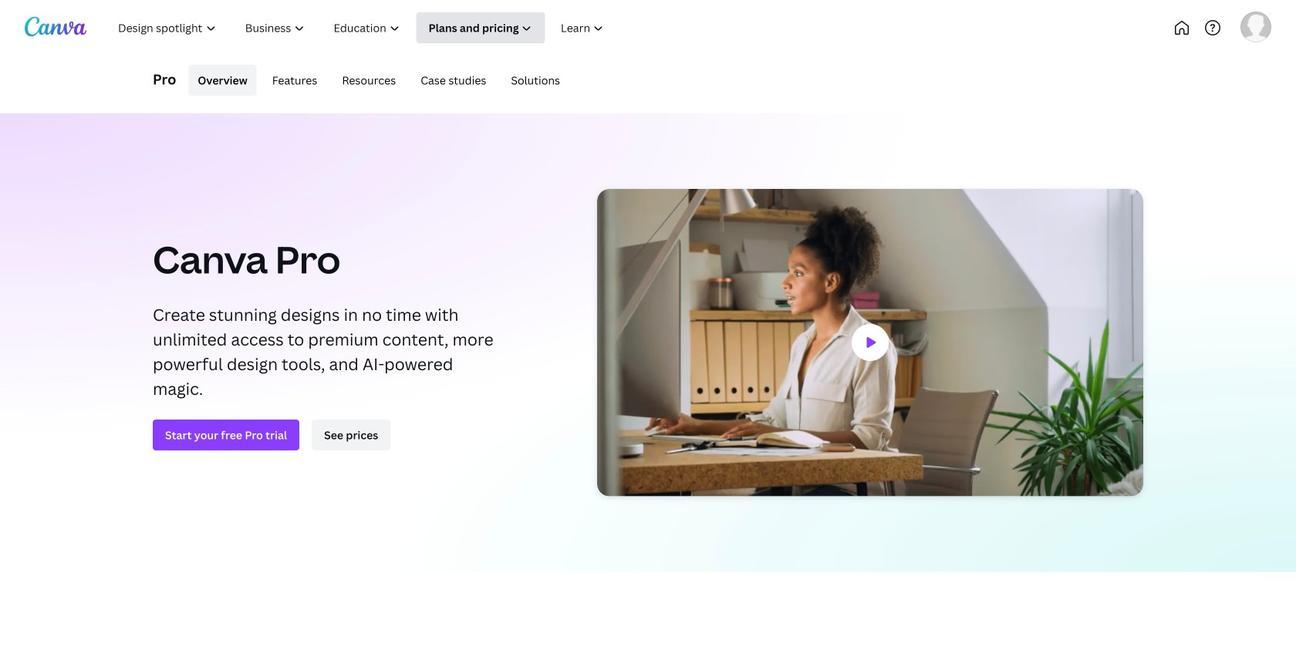 Task type: locate. For each thing, give the bounding box(es) containing it.
menu bar
[[182, 65, 570, 96]]

top level navigation element
[[105, 12, 670, 43]]



Task type: vqa. For each thing, say whether or not it's contained in the screenshot.
"menu bar"
yes



Task type: describe. For each thing, give the bounding box(es) containing it.
video shows a woman typing at a computer, and text on screen: "hey they're multi-tasker. considering upgrading to canva pro?", followed by a series of motion graphics demonstrating canva features for making a video social post. features include video background remover, magic eraser, beatsync, magic write and magic resize. video ends with line of text: "inspired to create? try canva pro for free, today" image
[[597, 189, 1144, 497]]



